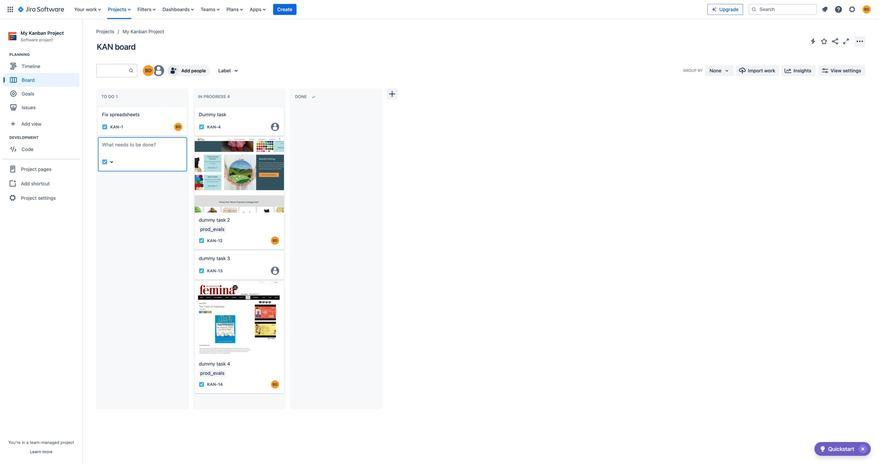 Task type: locate. For each thing, give the bounding box(es) containing it.
in progress element
[[198, 94, 231, 99]]

automations menu button icon image
[[809, 37, 817, 45]]

import image
[[738, 67, 747, 75]]

create issue image
[[190, 133, 198, 141], [190, 246, 198, 255]]

group
[[3, 52, 82, 116], [3, 135, 82, 158], [3, 159, 80, 208]]

2 heading from the top
[[9, 135, 82, 141]]

create issue image for to do element
[[93, 102, 101, 111]]

1 horizontal spatial create issue image
[[190, 102, 198, 111]]

banner
[[0, 0, 879, 19]]

1 vertical spatial group
[[3, 135, 82, 158]]

create issue image
[[93, 102, 101, 111], [190, 102, 198, 111]]

dismiss quickstart image
[[858, 444, 869, 455]]

heading for group related to development icon
[[9, 135, 82, 141]]

Search this board text field
[[97, 65, 128, 77]]

create issue image down in progress element
[[190, 102, 198, 111]]

list item
[[273, 0, 297, 19]]

help image
[[835, 5, 843, 14]]

create column image
[[388, 90, 396, 98]]

0 vertical spatial create issue image
[[190, 133, 198, 141]]

1 vertical spatial create issue image
[[190, 246, 198, 255]]

group for planning icon
[[3, 52, 82, 116]]

create issue image for in progress element
[[190, 102, 198, 111]]

0 horizontal spatial create issue image
[[93, 102, 101, 111]]

None search field
[[749, 4, 817, 15]]

list
[[71, 0, 707, 19], [819, 3, 875, 16]]

jira software image
[[18, 5, 64, 14], [18, 5, 64, 14]]

0 vertical spatial group
[[3, 52, 82, 116]]

heading
[[9, 52, 82, 57], [9, 135, 82, 141]]

heading for group for planning icon
[[9, 52, 82, 57]]

0 horizontal spatial list
[[71, 0, 707, 19]]

2 create issue image from the top
[[190, 246, 198, 255]]

task image
[[199, 124, 204, 130], [102, 159, 107, 165], [199, 238, 204, 244], [199, 268, 204, 274], [199, 382, 204, 388]]

What needs to be done? - Press the "Enter" key to submit or the "Escape" key to cancel. text field
[[102, 141, 183, 155]]

1 heading from the top
[[9, 52, 82, 57]]

1 create issue image from the top
[[190, 133, 198, 141]]

check image
[[819, 445, 827, 454]]

add people image
[[169, 67, 177, 75]]

search image
[[751, 7, 757, 12]]

to do element
[[101, 94, 119, 99]]

0 vertical spatial heading
[[9, 52, 82, 57]]

create issue image down to do element
[[93, 102, 101, 111]]

your profile and settings image
[[863, 5, 871, 14]]

1 vertical spatial heading
[[9, 135, 82, 141]]

view settings image
[[821, 67, 829, 75]]

settings image
[[848, 5, 857, 14]]

2 create issue image from the left
[[190, 102, 198, 111]]

1 create issue image from the left
[[93, 102, 101, 111]]



Task type: vqa. For each thing, say whether or not it's contained in the screenshot.
right column header
no



Task type: describe. For each thing, give the bounding box(es) containing it.
development image
[[1, 134, 9, 142]]

star kan board image
[[820, 37, 828, 46]]

2 vertical spatial group
[[3, 159, 80, 208]]

planning image
[[1, 51, 9, 59]]

appswitcher icon image
[[6, 5, 14, 14]]

notifications image
[[821, 5, 829, 14]]

sidebar navigation image
[[75, 27, 90, 41]]

more actions image
[[856, 37, 864, 46]]

primary element
[[4, 0, 707, 19]]

sidebar element
[[0, 19, 82, 465]]

enter full screen image
[[842, 37, 850, 46]]

group for development icon
[[3, 135, 82, 158]]

goal image
[[10, 91, 16, 97]]

task image
[[102, 124, 107, 130]]

1 horizontal spatial list
[[819, 3, 875, 16]]

Search field
[[749, 4, 817, 15]]



